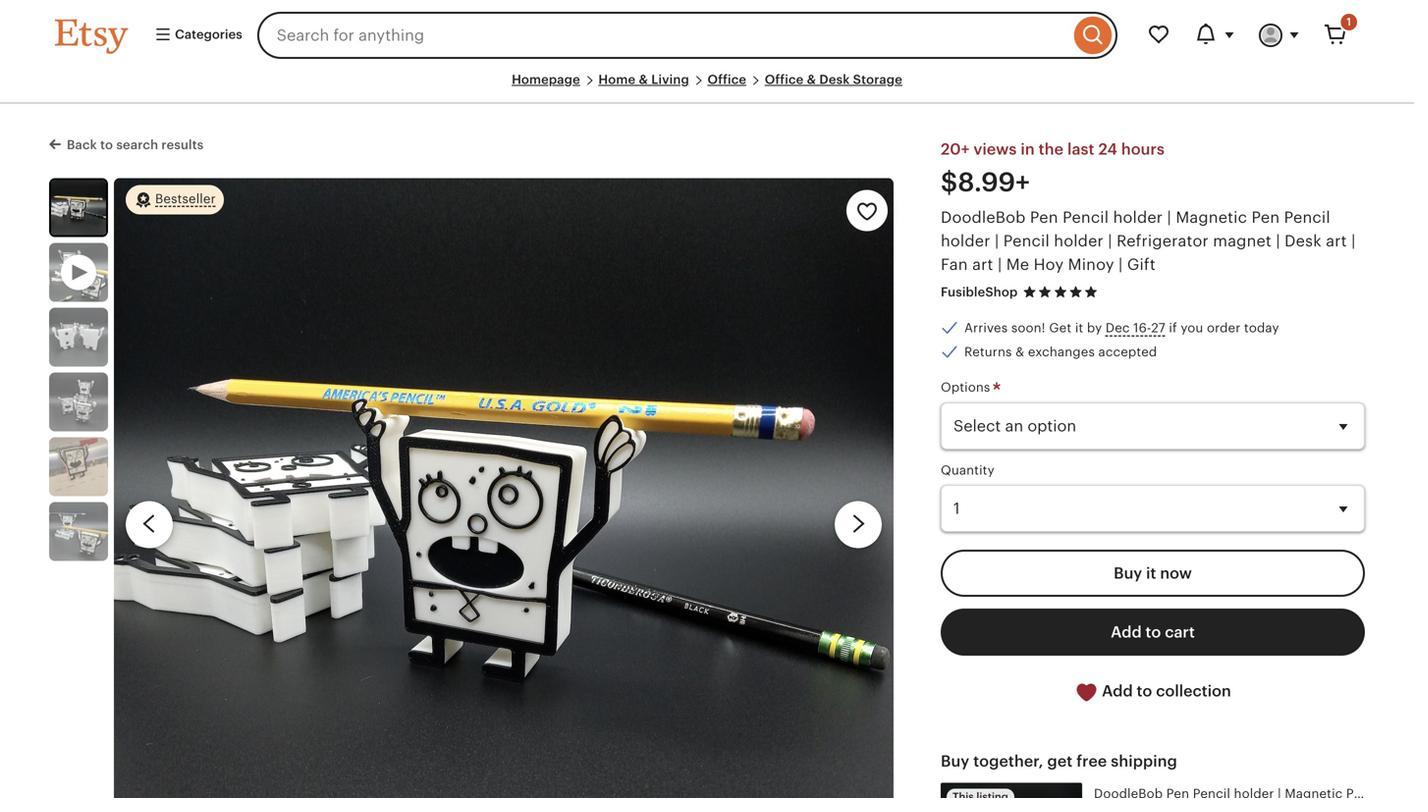 Task type: vqa. For each thing, say whether or not it's contained in the screenshot.
Fan
yes



Task type: describe. For each thing, give the bounding box(es) containing it.
20+
[[941, 141, 970, 158]]

shipping
[[1111, 753, 1178, 770]]

menu bar containing homepage
[[55, 71, 1359, 104]]

add to collection
[[1098, 683, 1231, 700]]

to for collection
[[1137, 683, 1152, 700]]

& for returns
[[1016, 345, 1025, 359]]

collection
[[1156, 683, 1231, 700]]

27
[[1151, 321, 1166, 336]]

1 horizontal spatial pencil
[[1063, 209, 1109, 226]]

24
[[1099, 141, 1118, 158]]

home & living link
[[599, 72, 689, 87]]

20+ views in the last 24 hours $8.99+
[[941, 141, 1165, 198]]

in
[[1021, 141, 1035, 158]]

exchanges
[[1028, 345, 1095, 359]]

fusibleshop
[[941, 285, 1018, 299]]

categories banner
[[20, 0, 1395, 71]]

$8.99+
[[941, 167, 1030, 198]]

free
[[1077, 753, 1107, 770]]

living
[[651, 72, 689, 87]]

1 horizontal spatial holder
[[1054, 232, 1104, 250]]

hours
[[1122, 141, 1165, 158]]

desk inside doodlebob pen pencil holder | magnetic pen pencil holder | pencil holder | refrigerator magnet | desk art | fan art | me hoy minoy | gift
[[1285, 232, 1322, 250]]

storage
[[853, 72, 903, 87]]

1 pen from the left
[[1030, 209, 1058, 226]]

office link
[[708, 72, 747, 87]]

add to collection button
[[941, 668, 1365, 716]]

buy it now
[[1114, 565, 1192, 582]]

home
[[599, 72, 636, 87]]

returns
[[965, 345, 1012, 359]]

1 horizontal spatial doodlebob pen pencil holder magnetic pen pencil holder image 1 image
[[114, 178, 894, 799]]

none search field inside categories "banner"
[[257, 12, 1118, 59]]

doodlebob pen pencil holder magnetic pen pencil holder image 4 image
[[49, 437, 108, 496]]

fusibleshop link
[[941, 285, 1018, 299]]

refrigerator
[[1117, 232, 1209, 250]]

office for office link
[[708, 72, 747, 87]]

minoy
[[1068, 256, 1114, 273]]

if
[[1169, 321, 1177, 336]]

views
[[974, 141, 1017, 158]]

doodlebob pen pencil holder magnetic pen pencil holder image 3 image
[[49, 373, 108, 431]]

it inside buy it now button
[[1146, 565, 1156, 582]]

homepage link
[[512, 72, 580, 87]]

0 vertical spatial desk
[[820, 72, 850, 87]]

to for search
[[100, 138, 113, 152]]

gift
[[1127, 256, 1156, 273]]

results
[[161, 138, 204, 152]]

today
[[1244, 321, 1279, 336]]

1 link
[[1312, 12, 1359, 59]]

dec
[[1106, 321, 1130, 336]]

now
[[1160, 565, 1192, 582]]

buy for buy it now
[[1114, 565, 1143, 582]]

office & desk storage
[[765, 72, 903, 87]]

accepted
[[1099, 345, 1157, 359]]

doodlebob pen pencil holder | magnetic pen pencil holder | pencil holder | refrigerator magnet | desk art | fan art | me hoy minoy | gift
[[941, 209, 1356, 273]]

doodlebob pen pencil holder magnetic pen pencil holder image 5 image
[[49, 502, 108, 561]]

2 horizontal spatial holder
[[1113, 209, 1163, 226]]



Task type: locate. For each thing, give the bounding box(es) containing it.
office right office link
[[765, 72, 804, 87]]

back
[[67, 138, 97, 152]]

bestseller button
[[126, 184, 224, 215]]

1 vertical spatial it
[[1146, 565, 1156, 582]]

get
[[1048, 753, 1073, 770]]

Search for anything text field
[[257, 12, 1070, 59]]

it left 'now'
[[1146, 565, 1156, 582]]

desk
[[820, 72, 850, 87], [1285, 232, 1322, 250]]

order
[[1207, 321, 1241, 336]]

to inside back to search results link
[[100, 138, 113, 152]]

arrives soon! get it by dec 16-27 if you order today
[[965, 321, 1279, 336]]

last
[[1068, 141, 1095, 158]]

office for office & desk storage
[[765, 72, 804, 87]]

it left "by"
[[1075, 321, 1084, 336]]

0 vertical spatial art
[[1326, 232, 1347, 250]]

search
[[116, 138, 158, 152]]

& left storage
[[807, 72, 816, 87]]

add left cart
[[1111, 624, 1142, 641]]

&
[[639, 72, 648, 87], [807, 72, 816, 87], [1016, 345, 1025, 359]]

home & living
[[599, 72, 689, 87]]

& right returns
[[1016, 345, 1025, 359]]

0 horizontal spatial &
[[639, 72, 648, 87]]

0 vertical spatial buy
[[1114, 565, 1143, 582]]

0 horizontal spatial office
[[708, 72, 747, 87]]

to for cart
[[1146, 624, 1161, 641]]

back to search results
[[67, 138, 204, 152]]

pencil up me
[[1004, 232, 1050, 250]]

None search field
[[257, 12, 1118, 59]]

pen up magnet at top right
[[1252, 209, 1280, 226]]

buy it now button
[[941, 550, 1365, 597]]

magnet
[[1213, 232, 1272, 250]]

to right back
[[100, 138, 113, 152]]

16-
[[1134, 321, 1151, 336]]

add to cart button
[[941, 609, 1365, 656]]

desk right magnet at top right
[[1285, 232, 1322, 250]]

doodlebob
[[941, 209, 1026, 226]]

1 vertical spatial add
[[1102, 683, 1133, 700]]

the
[[1039, 141, 1064, 158]]

0 vertical spatial add
[[1111, 624, 1142, 641]]

hoy
[[1034, 256, 1064, 273]]

& right home
[[639, 72, 648, 87]]

holder
[[1113, 209, 1163, 226], [941, 232, 991, 250], [1054, 232, 1104, 250]]

office down categories "banner"
[[708, 72, 747, 87]]

1 horizontal spatial art
[[1326, 232, 1347, 250]]

bestseller
[[155, 191, 216, 206]]

by
[[1087, 321, 1102, 336]]

1
[[1347, 16, 1351, 28]]

me
[[1007, 256, 1030, 273]]

buy
[[1114, 565, 1143, 582], [941, 753, 970, 770]]

1 horizontal spatial &
[[807, 72, 816, 87]]

it
[[1075, 321, 1084, 336], [1146, 565, 1156, 582]]

art right magnet at top right
[[1326, 232, 1347, 250]]

holder up refrigerator
[[1113, 209, 1163, 226]]

1 vertical spatial buy
[[941, 753, 970, 770]]

buy together, get free shipping
[[941, 753, 1178, 770]]

1 horizontal spatial desk
[[1285, 232, 1322, 250]]

art
[[1326, 232, 1347, 250], [972, 256, 994, 273]]

to
[[100, 138, 113, 152], [1146, 624, 1161, 641], [1137, 683, 1152, 700]]

add for add to collection
[[1102, 683, 1133, 700]]

office & desk storage link
[[765, 72, 903, 87]]

holder up minoy
[[1054, 232, 1104, 250]]

1 vertical spatial art
[[972, 256, 994, 273]]

categories button
[[139, 18, 251, 53]]

to inside add to cart button
[[1146, 624, 1161, 641]]

buy for buy together, get free shipping
[[941, 753, 970, 770]]

0 horizontal spatial pencil
[[1004, 232, 1050, 250]]

cart
[[1165, 624, 1195, 641]]

2 office from the left
[[765, 72, 804, 87]]

add down add to cart button
[[1102, 683, 1133, 700]]

add to cart
[[1111, 624, 1195, 641]]

& for office
[[807, 72, 816, 87]]

homepage
[[512, 72, 580, 87]]

add for add to cart
[[1111, 624, 1142, 641]]

office
[[708, 72, 747, 87], [765, 72, 804, 87]]

add
[[1111, 624, 1142, 641], [1102, 683, 1133, 700]]

2 horizontal spatial &
[[1016, 345, 1025, 359]]

1 horizontal spatial buy
[[1114, 565, 1143, 582]]

pen up hoy
[[1030, 209, 1058, 226]]

soon! get
[[1011, 321, 1072, 336]]

1 horizontal spatial it
[[1146, 565, 1156, 582]]

0 horizontal spatial desk
[[820, 72, 850, 87]]

magnetic
[[1176, 209, 1247, 226]]

1 office from the left
[[708, 72, 747, 87]]

1 horizontal spatial pen
[[1252, 209, 1280, 226]]

1 vertical spatial to
[[1146, 624, 1161, 641]]

pencil right the magnetic
[[1284, 209, 1331, 226]]

doodlebob pen pencil holder magnetic pen pencil holder image 1 image
[[114, 178, 894, 799], [51, 180, 106, 235]]

returns & exchanges accepted
[[965, 345, 1157, 359]]

1 vertical spatial desk
[[1285, 232, 1322, 250]]

0 vertical spatial it
[[1075, 321, 1084, 336]]

0 horizontal spatial holder
[[941, 232, 991, 250]]

to inside add to collection button
[[1137, 683, 1152, 700]]

to left collection
[[1137, 683, 1152, 700]]

|
[[1167, 209, 1172, 226], [995, 232, 999, 250], [1108, 232, 1113, 250], [1276, 232, 1281, 250], [1352, 232, 1356, 250], [998, 256, 1002, 273], [1119, 256, 1123, 273]]

art up fusibleshop
[[972, 256, 994, 273]]

2 pen from the left
[[1252, 209, 1280, 226]]

you
[[1181, 321, 1204, 336]]

options
[[941, 380, 994, 395]]

2 vertical spatial to
[[1137, 683, 1152, 700]]

desk left storage
[[820, 72, 850, 87]]

back to search results link
[[49, 134, 204, 154]]

pencil up minoy
[[1063, 209, 1109, 226]]

menu bar
[[55, 71, 1359, 104]]

buy left together,
[[941, 753, 970, 770]]

holder up fan
[[941, 232, 991, 250]]

0 horizontal spatial pen
[[1030, 209, 1058, 226]]

pen
[[1030, 209, 1058, 226], [1252, 209, 1280, 226]]

& for home
[[639, 72, 648, 87]]

doodlebob pen pencil holder magnetic pen pencil holder image 2 image
[[49, 308, 108, 367]]

to left cart
[[1146, 624, 1161, 641]]

fan
[[941, 256, 968, 273]]

pencil
[[1063, 209, 1109, 226], [1284, 209, 1331, 226], [1004, 232, 1050, 250]]

quantity
[[941, 463, 995, 478]]

0 horizontal spatial buy
[[941, 753, 970, 770]]

0 horizontal spatial doodlebob pen pencil holder magnetic pen pencil holder image 1 image
[[51, 180, 106, 235]]

categories
[[172, 27, 242, 42]]

buy left 'now'
[[1114, 565, 1143, 582]]

0 horizontal spatial art
[[972, 256, 994, 273]]

buy inside button
[[1114, 565, 1143, 582]]

1 horizontal spatial office
[[765, 72, 804, 87]]

0 horizontal spatial it
[[1075, 321, 1084, 336]]

together,
[[974, 753, 1044, 770]]

2 horizontal spatial pencil
[[1284, 209, 1331, 226]]

arrives
[[965, 321, 1008, 336]]

0 vertical spatial to
[[100, 138, 113, 152]]



